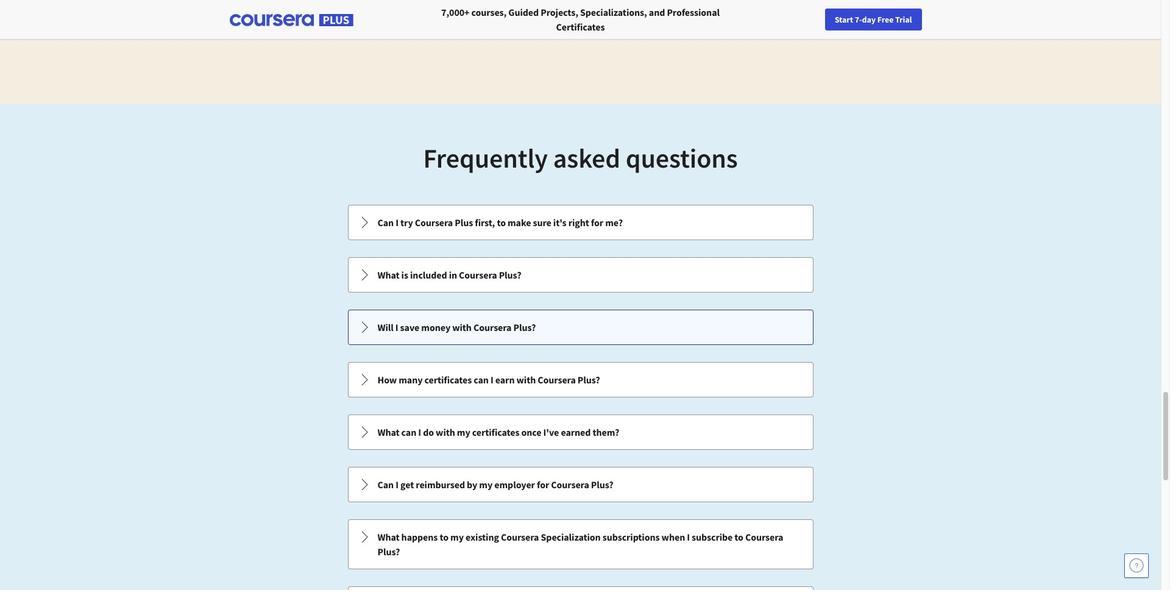Task type: vqa. For each thing, say whether or not it's contained in the screenshot.
second the Can from the top of the List containing Can I try Coursera Plus first, to make sure it's right for me?
yes



Task type: describe. For each thing, give the bounding box(es) containing it.
my inside what happens to my existing coursera specialization subscriptions when i subscribe to coursera plus?
[[451, 531, 464, 543]]

with for plus?
[[453, 321, 472, 334]]

do
[[423, 426, 434, 438]]

coursera up how many certificates can i earn with coursera plus?
[[474, 321, 512, 334]]

what happens to my existing coursera specialization subscriptions when i subscribe to coursera plus? button
[[348, 520, 813, 569]]

in
[[449, 269, 457, 281]]

specialization
[[541, 531, 601, 543]]

earned
[[561, 426, 591, 438]]

i left do
[[418, 426, 421, 438]]

find your new career link
[[860, 12, 949, 27]]

career
[[919, 14, 943, 25]]

try
[[401, 216, 413, 229]]

to inside dropdown button
[[497, 216, 506, 229]]

start 7-day free trial
[[835, 14, 913, 25]]

plus
[[455, 216, 473, 229]]

trial
[[896, 14, 913, 25]]

what is included in coursera plus?
[[378, 269, 522, 281]]

i right will
[[396, 321, 398, 334]]

certificates inside how many certificates can i earn with coursera plus? dropdown button
[[425, 374, 472, 386]]

will i save money with coursera plus? button
[[348, 310, 813, 345]]

i left earn
[[491, 374, 494, 386]]

what for what is included in coursera plus?
[[378, 269, 400, 281]]

certificates
[[556, 21, 605, 33]]

start
[[835, 14, 854, 25]]

can i try coursera plus first, to make sure it's right for me?
[[378, 216, 623, 229]]

find
[[866, 14, 882, 25]]

what can i do with my certificates once i've earned them? button
[[348, 415, 813, 449]]

what can i do with my certificates once i've earned them?
[[378, 426, 620, 438]]

employer
[[495, 479, 535, 491]]

7,000+
[[442, 6, 470, 18]]

1 vertical spatial for
[[537, 479, 550, 491]]

me?
[[606, 216, 623, 229]]

can i try coursera plus first, to make sure it's right for me? button
[[348, 205, 813, 240]]

professional
[[667, 6, 720, 18]]

find your new career
[[866, 14, 943, 25]]

what for what happens to my existing coursera specialization subscriptions when i subscribe to coursera plus?
[[378, 531, 400, 543]]

can i get reimbursed by my employer for coursera plus? button
[[348, 468, 813, 502]]

i left try
[[396, 216, 399, 229]]

subscriptions
[[603, 531, 660, 543]]

your
[[884, 14, 900, 25]]

how
[[378, 374, 397, 386]]

coursera right earn
[[538, 374, 576, 386]]

money
[[422, 321, 451, 334]]

can for can i get reimbursed by my employer for coursera plus?
[[378, 479, 394, 491]]

list containing can i try coursera plus first, to make sure it's right for me?
[[347, 204, 815, 590]]

i inside what happens to my existing coursera specialization subscriptions when i subscribe to coursera plus?
[[687, 531, 690, 543]]

how many certificates can i earn with coursera plus? button
[[348, 363, 813, 397]]

certificates inside the what can i do with my certificates once i've earned them? dropdown button
[[472, 426, 520, 438]]

many
[[399, 374, 423, 386]]

frequently
[[423, 141, 548, 175]]

get
[[401, 479, 414, 491]]

sure
[[533, 216, 552, 229]]

what happens to my existing coursera specialization subscriptions when i subscribe to coursera plus?
[[378, 531, 784, 558]]

courses,
[[472, 6, 507, 18]]



Task type: locate. For each thing, give the bounding box(es) containing it.
them?
[[593, 426, 620, 438]]

coursera plus image
[[230, 14, 353, 26]]

0 vertical spatial can
[[378, 216, 394, 229]]

how many certificates can i earn with coursera plus?
[[378, 374, 600, 386]]

i've
[[544, 426, 559, 438]]

it's
[[554, 216, 567, 229]]

0 vertical spatial what
[[378, 269, 400, 281]]

i left get
[[396, 479, 399, 491]]

can left get
[[378, 479, 394, 491]]

2 vertical spatial with
[[436, 426, 455, 438]]

when
[[662, 531, 686, 543]]

0 horizontal spatial to
[[440, 531, 449, 543]]

my right do
[[457, 426, 471, 438]]

3 what from the top
[[378, 531, 400, 543]]

what left is
[[378, 269, 400, 281]]

can left do
[[402, 426, 417, 438]]

new
[[902, 14, 918, 25]]

with inside how many certificates can i earn with coursera plus? dropdown button
[[517, 374, 536, 386]]

asked
[[554, 141, 621, 175]]

for right employer
[[537, 479, 550, 491]]

will i save money with coursera plus?
[[378, 321, 536, 334]]

questions
[[626, 141, 738, 175]]

frequently asked questions
[[423, 141, 738, 175]]

can left try
[[378, 216, 394, 229]]

1 horizontal spatial to
[[497, 216, 506, 229]]

i
[[396, 216, 399, 229], [396, 321, 398, 334], [491, 374, 494, 386], [418, 426, 421, 438], [396, 479, 399, 491], [687, 531, 690, 543]]

to right the happens
[[440, 531, 449, 543]]

what for what can i do with my certificates once i've earned them?
[[378, 426, 400, 438]]

included
[[410, 269, 447, 281]]

what inside what happens to my existing coursera specialization subscriptions when i subscribe to coursera plus?
[[378, 531, 400, 543]]

coursera right try
[[415, 216, 453, 229]]

save
[[400, 321, 420, 334]]

my right by
[[480, 479, 493, 491]]

for left me? on the top of page
[[591, 216, 604, 229]]

coursera inside dropdown button
[[459, 269, 497, 281]]

certificates left once
[[472, 426, 520, 438]]

coursera
[[415, 216, 453, 229], [459, 269, 497, 281], [474, 321, 512, 334], [538, 374, 576, 386], [551, 479, 590, 491], [501, 531, 539, 543], [746, 531, 784, 543]]

right
[[569, 216, 590, 229]]

can for can i try coursera plus first, to make sure it's right for me?
[[378, 216, 394, 229]]

plus? inside what happens to my existing coursera specialization subscriptions when i subscribe to coursera plus?
[[378, 546, 400, 558]]

what
[[378, 269, 400, 281], [378, 426, 400, 438], [378, 531, 400, 543]]

with right do
[[436, 426, 455, 438]]

subscribe
[[692, 531, 733, 543]]

2 vertical spatial my
[[451, 531, 464, 543]]

2 can from the top
[[378, 479, 394, 491]]

1 vertical spatial can
[[378, 479, 394, 491]]

what is included in coursera plus? button
[[348, 258, 813, 292]]

will
[[378, 321, 394, 334]]

can i get reimbursed by my employer for coursera plus?
[[378, 479, 614, 491]]

with right money
[[453, 321, 472, 334]]

is
[[402, 269, 409, 281]]

what left the happens
[[378, 531, 400, 543]]

0 vertical spatial certificates
[[425, 374, 472, 386]]

coursera right in on the top left of the page
[[459, 269, 497, 281]]

plus?
[[499, 269, 522, 281], [514, 321, 536, 334], [578, 374, 600, 386], [591, 479, 614, 491], [378, 546, 400, 558]]

with
[[453, 321, 472, 334], [517, 374, 536, 386], [436, 426, 455, 438]]

to
[[497, 216, 506, 229], [440, 531, 449, 543], [735, 531, 744, 543]]

coursera right existing
[[501, 531, 539, 543]]

guided
[[509, 6, 539, 18]]

coursera up specialization
[[551, 479, 590, 491]]

my
[[457, 426, 471, 438], [480, 479, 493, 491], [451, 531, 464, 543]]

2 vertical spatial what
[[378, 531, 400, 543]]

to right first,
[[497, 216, 506, 229]]

list
[[347, 204, 815, 590]]

2 horizontal spatial to
[[735, 531, 744, 543]]

0 vertical spatial my
[[457, 426, 471, 438]]

for
[[591, 216, 604, 229], [537, 479, 550, 491]]

my for employer
[[480, 479, 493, 491]]

7,000+ courses, guided projects, specializations, and professional certificates
[[442, 6, 720, 33]]

can
[[474, 374, 489, 386], [402, 426, 417, 438]]

start 7-day free trial button
[[826, 9, 922, 30]]

0 vertical spatial can
[[474, 374, 489, 386]]

2 what from the top
[[378, 426, 400, 438]]

coursera right subscribe
[[746, 531, 784, 543]]

7-
[[855, 14, 863, 25]]

1 vertical spatial can
[[402, 426, 417, 438]]

0 horizontal spatial can
[[402, 426, 417, 438]]

1 vertical spatial with
[[517, 374, 536, 386]]

happens
[[402, 531, 438, 543]]

i right when at the right bottom of the page
[[687, 531, 690, 543]]

certificates right many
[[425, 374, 472, 386]]

1 what from the top
[[378, 269, 400, 281]]

can
[[378, 216, 394, 229], [378, 479, 394, 491]]

by
[[467, 479, 478, 491]]

make
[[508, 216, 531, 229]]

reimbursed
[[416, 479, 465, 491]]

what inside dropdown button
[[378, 426, 400, 438]]

day
[[863, 14, 876, 25]]

what left do
[[378, 426, 400, 438]]

with inside the will i save money with coursera plus? dropdown button
[[453, 321, 472, 334]]

and
[[649, 6, 665, 18]]

plus? inside dropdown button
[[499, 269, 522, 281]]

1 vertical spatial my
[[480, 479, 493, 491]]

once
[[522, 426, 542, 438]]

1 can from the top
[[378, 216, 394, 229]]

with for certificates
[[436, 426, 455, 438]]

to right subscribe
[[735, 531, 744, 543]]

0 vertical spatial with
[[453, 321, 472, 334]]

first,
[[475, 216, 495, 229]]

1 vertical spatial what
[[378, 426, 400, 438]]

what inside dropdown button
[[378, 269, 400, 281]]

my left existing
[[451, 531, 464, 543]]

can left earn
[[474, 374, 489, 386]]

with right earn
[[517, 374, 536, 386]]

1 horizontal spatial can
[[474, 374, 489, 386]]

projects,
[[541, 6, 579, 18]]

1 vertical spatial certificates
[[472, 426, 520, 438]]

certificates
[[425, 374, 472, 386], [472, 426, 520, 438]]

specializations,
[[580, 6, 647, 18]]

0 horizontal spatial for
[[537, 479, 550, 491]]

0 vertical spatial for
[[591, 216, 604, 229]]

earn
[[496, 374, 515, 386]]

existing
[[466, 531, 499, 543]]

None search field
[[168, 8, 460, 32]]

my for certificates
[[457, 426, 471, 438]]

help center image
[[1130, 559, 1145, 573]]

1 horizontal spatial for
[[591, 216, 604, 229]]

with inside the what can i do with my certificates once i've earned them? dropdown button
[[436, 426, 455, 438]]

free
[[878, 14, 894, 25]]



